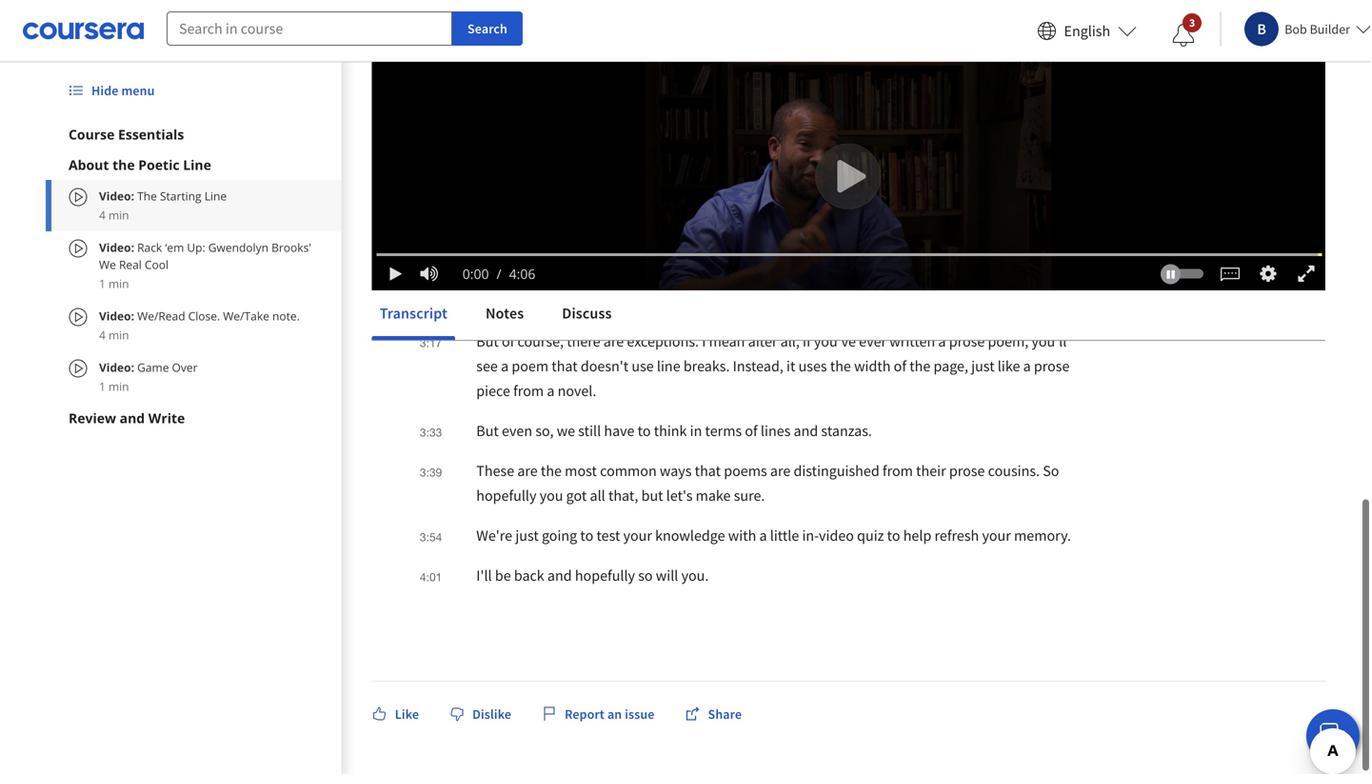 Task type: vqa. For each thing, say whether or not it's contained in the screenshot.
completed
no



Task type: describe. For each thing, give the bounding box(es) containing it.
brooks'
[[272, 240, 312, 255]]

in
[[477, 193, 489, 212]]

so
[[639, 566, 653, 585]]

we're
[[477, 526, 513, 545]]

1 inside video: game over 1 min
[[99, 379, 106, 394]]

one
[[767, 193, 791, 212]]

1 horizontal spatial your
[[624, 526, 653, 545]]

the down "characteristics"
[[788, 267, 809, 286]]

your inside with a stanza you can divide your meaning among several different stanzas,
[[477, 218, 506, 237]]

prose inside instead, it uses the width of the page, just like a prose piece from a novel.
[[1035, 357, 1070, 376]]

the down written
[[910, 357, 931, 376]]

2 sense from the left
[[728, 153, 764, 172]]

orchestrate
[[562, 292, 634, 311]]

different inside how they organize and orchestrate these different dynamics.
[[675, 292, 730, 311]]

video: the starting line 4 min
[[99, 188, 227, 223]]

i'll be back and hopefully so will you. button
[[477, 566, 709, 585]]

a down same
[[668, 128, 675, 147]]

of up the poem's sound and sense, button
[[868, 242, 880, 262]]

and right back
[[548, 566, 572, 585]]

video progress slider
[[377, 252, 1323, 257]]

0 horizontal spatial poems
[[724, 462, 768, 481]]

you inside 'so hopefully you got all that, but let's make sure.'
[[540, 486, 564, 505]]

because what you're regulating primarily is sound.
[[477, 218, 1048, 262]]

hide menu
[[91, 82, 155, 99]]

knowledge
[[656, 526, 726, 545]]

to right tend
[[634, 193, 647, 212]]

is inside because what you're regulating primarily is sound.
[[1037, 218, 1048, 237]]

width
[[855, 357, 891, 376]]

notes
[[486, 304, 524, 323]]

regulating
[[909, 218, 974, 237]]

primarily
[[977, 218, 1034, 237]]

poem.
[[894, 242, 935, 262]]

will
[[656, 566, 679, 585]]

2 vertical spatial prose
[[950, 462, 986, 481]]

help
[[904, 526, 932, 545]]

0 horizontal spatial is
[[509, 128, 519, 147]]

are down even
[[518, 462, 538, 481]]

how they organize and orchestrate these different dynamics.
[[477, 267, 1034, 311]]

there
[[567, 332, 601, 351]]

but for but of course, there are exceptions. i mean after all, if you've ever written a prose poem,
[[477, 332, 499, 351]]

back
[[514, 566, 545, 585]]

a right than
[[717, 153, 725, 172]]

video
[[819, 526, 855, 545]]

2 horizontal spatial from
[[883, 462, 914, 481]]

3:54
[[420, 531, 442, 544]]

written
[[890, 332, 936, 351]]

the inside stanzas seem to correspond to paragraphs, but they're not precisely the same thing.
[[634, 88, 655, 107]]

to right quiz
[[888, 526, 901, 545]]

2 horizontal spatial your
[[983, 526, 1012, 545]]

b
[[1258, 20, 1267, 39]]

share
[[708, 706, 742, 723]]

review and write
[[69, 409, 185, 427]]

0:00 / 4:06
[[463, 265, 536, 283]]

oftentimes
[[861, 128, 930, 147]]

2 horizontal spatial lines
[[761, 422, 791, 441]]

like
[[395, 706, 419, 723]]

instead, it uses the width of the page, just like a prose piece from a novel. button
[[477, 357, 1070, 401]]

line for video: the starting line 4 min
[[205, 188, 227, 204]]

of right the terms
[[745, 422, 758, 441]]

these for these are some of the most immediate characteristics of a poem.
[[523, 242, 561, 262]]

ever
[[860, 332, 887, 351]]

doesn't
[[581, 357, 629, 376]]

hide menu button
[[61, 73, 162, 108]]

seem inside stanzas seem to correspond to paragraphs, but they're not precisely the same thing.
[[846, 63, 880, 82]]

in
[[690, 422, 702, 441]]

notes button
[[478, 291, 532, 336]]

after
[[748, 332, 778, 351]]

paragraphs,
[[991, 63, 1067, 82]]

1 horizontal spatial all
[[720, 193, 735, 212]]

and inside dropdown button
[[120, 409, 145, 427]]

dynamics.
[[733, 292, 798, 311]]

than
[[684, 153, 714, 172]]

1 horizontal spatial most
[[665, 242, 698, 262]]

just inside instead, it uses the width of the page, just like a prose piece from a novel.
[[972, 357, 995, 376]]

divided
[[933, 128, 980, 147]]

the down so,
[[541, 462, 562, 481]]

i'll be back and hopefully so will you.
[[477, 566, 709, 585]]

in a paragraph, you tend to organize it all into one big block, but
[[477, 193, 884, 212]]

mean
[[709, 332, 745, 351]]

0 vertical spatial lines
[[519, 63, 549, 82]]

we're just going to test your knowledge with a little in-video quiz to help refresh your memory.
[[477, 526, 1072, 545]]

several
[[615, 218, 660, 237]]

sound inside a sense of structure around sound than a sense of structure around meaning.
[[642, 153, 681, 172]]

you for can
[[970, 193, 993, 212]]

of down how is a stanza different from a paragraph? well, stanzas are oftentimes  divided more to create
[[767, 153, 780, 172]]

to right have
[[638, 422, 651, 441]]

rack
[[137, 240, 162, 255]]

you've
[[814, 332, 856, 351]]

dislike
[[473, 706, 512, 723]]

it inside instead, it uses the width of the page, just like a prose piece from a novel.
[[787, 357, 796, 376]]

0 horizontal spatial with
[[729, 526, 757, 545]]

how
[[976, 267, 1003, 286]]

themselves;
[[709, 267, 785, 286]]

to right more
[[1020, 128, 1033, 147]]

and left stanzas.
[[794, 422, 819, 441]]

stanzas inside many poems use these lines and stanzas as a way of scoring themselves;
[[537, 267, 584, 286]]

4 minutes 06 seconds element
[[509, 265, 536, 283]]

same
[[658, 88, 692, 107]]

play image
[[386, 266, 406, 281]]

you're
[[866, 218, 906, 237]]

a right in
[[492, 193, 500, 212]]

instead,
[[733, 357, 784, 376]]

well,
[[753, 128, 785, 147]]

are up the doesn't
[[604, 332, 624, 351]]

1 around from the left
[[592, 153, 639, 172]]

but even so, we still have to think in terms of lines and stanzas.
[[477, 422, 873, 441]]

a sense of structure around sound than a sense of structure around meaning. button
[[477, 128, 1086, 172]]

0 minutes 0 seconds element
[[463, 265, 489, 283]]

the down 'several'
[[641, 242, 662, 262]]

stanzas,
[[721, 218, 772, 237]]

lines inside many poems use these lines and stanzas as a way of scoring themselves;
[[477, 267, 507, 286]]

can
[[996, 193, 1019, 212]]

organize inside how they organize and orchestrate these different dynamics.
[[477, 292, 531, 311]]

tend
[[602, 193, 631, 212]]

think
[[654, 422, 687, 441]]

are down among
[[564, 242, 585, 262]]

paragraph?
[[678, 128, 750, 147]]

not
[[549, 88, 571, 107]]

a right like
[[1024, 357, 1031, 376]]

a left 'little'
[[760, 526, 767, 545]]

block,
[[817, 193, 856, 212]]

4:06
[[509, 265, 536, 283]]

video: for video: we/read close. we/take note. 4 min
[[99, 308, 134, 324]]

as
[[587, 267, 601, 286]]

0 vertical spatial different
[[576, 128, 631, 147]]

close.
[[188, 308, 220, 324]]

breaks.
[[684, 357, 730, 376]]

you'll
[[1032, 332, 1067, 351]]

so
[[1043, 462, 1060, 481]]

to left "paragraphs,"
[[975, 63, 988, 82]]

1 vertical spatial that
[[695, 462, 721, 481]]

discuss button
[[555, 291, 620, 336]]

because
[[775, 218, 828, 237]]

like button
[[365, 697, 427, 732]]

refresh
[[935, 526, 980, 545]]

1 horizontal spatial sound
[[862, 267, 902, 286]]

if
[[803, 332, 811, 351]]

search
[[468, 20, 508, 37]]

0:00
[[463, 265, 489, 283]]

be
[[495, 566, 511, 585]]

and down poem.
[[905, 267, 929, 286]]

video: for video:
[[99, 240, 137, 255]]

all inside 'so hopefully you got all that, but let's make sure.'
[[590, 486, 606, 505]]

a up page,
[[939, 332, 947, 351]]

of down notes
[[502, 332, 515, 351]]

meaning.
[[893, 153, 952, 172]]

0 vertical spatial stanza
[[533, 128, 573, 147]]

poems inside many poems use these lines and stanzas as a way of scoring themselves;
[[975, 242, 1018, 262]]

memory.
[[1015, 526, 1072, 545]]

use inside you'll see a poem that doesn't use line breaks.
[[632, 357, 654, 376]]

to up oftentimes at the top right of the page
[[883, 63, 896, 82]]



Task type: locate. For each thing, give the bounding box(es) containing it.
0 vertical spatial just
[[972, 357, 995, 376]]

1 vertical spatial with
[[729, 526, 757, 545]]

are left oftentimes at the top right of the page
[[838, 128, 858, 147]]

line down course essentials dropdown button
[[183, 156, 211, 174]]

0 vertical spatial these
[[1047, 242, 1082, 262]]

a inside many poems use these lines and stanzas as a way of scoring themselves;
[[604, 267, 612, 286]]

search button
[[453, 11, 523, 46]]

from down "poem"
[[514, 382, 544, 401]]

0 horizontal spatial your
[[477, 218, 506, 237]]

poem,
[[988, 332, 1029, 351]]

report an issue button
[[535, 697, 663, 732]]

lines up these are the most common ways that poems are distinguished from their prose cousins.
[[761, 422, 791, 441]]

from left the 'their'
[[883, 462, 914, 481]]

so,
[[536, 422, 554, 441]]

2 but from the top
[[477, 422, 499, 441]]

3:39
[[420, 466, 442, 479]]

0 horizontal spatial that
[[552, 357, 578, 376]]

seem up not
[[552, 63, 586, 82]]

i
[[702, 332, 706, 351]]

1 horizontal spatial that
[[695, 462, 721, 481]]

1 horizontal spatial poems
[[975, 242, 1018, 262]]

quiz
[[858, 526, 885, 545]]

stanzas left as
[[537, 267, 584, 286]]

1 4 from the top
[[99, 207, 106, 223]]

the down again, lines seem to correspond to sentences, and
[[634, 88, 655, 107]]

1 vertical spatial is
[[1037, 218, 1048, 237]]

a inside you'll see a poem that doesn't use line breaks.
[[501, 357, 509, 376]]

these inside how they organize and orchestrate these different dynamics.
[[637, 292, 672, 311]]

video: for video: game over 1 min
[[99, 360, 134, 375]]

page,
[[934, 357, 969, 376]]

0 vertical spatial line
[[183, 156, 211, 174]]

min inside video: the starting line 4 min
[[109, 207, 129, 223]]

game
[[137, 360, 169, 375]]

1 horizontal spatial it
[[787, 357, 796, 376]]

test
[[597, 526, 621, 545]]

2 around from the left
[[844, 153, 890, 172]]

you for tend
[[575, 193, 599, 212]]

sure.
[[734, 486, 765, 505]]

1 structure from the left
[[532, 153, 589, 172]]

video: up we
[[99, 240, 137, 255]]

show notifications image
[[1173, 24, 1196, 47]]

1 horizontal spatial organize
[[650, 193, 705, 212]]

create
[[1036, 128, 1076, 147]]

1 correspond from the left
[[605, 63, 678, 82]]

1 horizontal spatial from
[[634, 128, 665, 147]]

1 vertical spatial 1
[[99, 379, 106, 394]]

chat with us image
[[1319, 721, 1349, 752]]

we're just going to test your knowledge with a little in-video quiz to help button
[[477, 526, 935, 545]]

with down sure.
[[729, 526, 757, 545]]

course
[[69, 125, 115, 143]]

0 vertical spatial with
[[884, 193, 912, 212]]

to
[[589, 63, 602, 82], [681, 63, 694, 82], [883, 63, 896, 82], [975, 63, 988, 82], [1020, 128, 1033, 147], [634, 193, 647, 212], [638, 422, 651, 441], [581, 526, 594, 545], [888, 526, 901, 545]]

the
[[634, 88, 655, 107], [113, 156, 135, 174], [641, 242, 662, 262], [788, 267, 809, 286], [831, 357, 852, 376], [910, 357, 931, 376], [541, 462, 562, 481]]

stanzas right well,
[[788, 128, 835, 147]]

2 vertical spatial different
[[675, 292, 730, 311]]

prose down you'll
[[1035, 357, 1070, 376]]

2 horizontal spatial but
[[859, 193, 881, 212]]

full screen image
[[1295, 264, 1319, 283]]

these inside many poems use these lines and stanzas as a way of scoring themselves;
[[1047, 242, 1082, 262]]

stanzas up how is a stanza different from a paragraph? well, stanzas are oftentimes  divided more to create
[[796, 63, 843, 82]]

transcript
[[380, 304, 448, 323]]

0 horizontal spatial just
[[516, 526, 539, 545]]

0 vertical spatial all
[[720, 193, 735, 212]]

and inside many poems use these lines and stanzas as a way of scoring themselves;
[[510, 267, 534, 286]]

1 vertical spatial line
[[205, 188, 227, 204]]

stanza up regulating
[[926, 193, 967, 212]]

1 horizontal spatial correspond
[[899, 63, 972, 82]]

prose up page,
[[950, 332, 985, 351]]

around down oftentimes at the top right of the page
[[844, 153, 890, 172]]

1 down we
[[99, 276, 106, 292]]

line inside dropdown button
[[183, 156, 211, 174]]

what
[[831, 218, 863, 237]]

a right the see
[[501, 357, 509, 376]]

1 horizontal spatial sense
[[728, 153, 764, 172]]

sense down the how
[[477, 153, 513, 172]]

1 vertical spatial most
[[565, 462, 597, 481]]

organize down than
[[650, 193, 705, 212]]

common
[[600, 462, 657, 481]]

that up the make
[[695, 462, 721, 481]]

the
[[137, 188, 157, 204]]

3 video: from the top
[[99, 308, 134, 324]]

the poem's sound and sense,
[[788, 267, 976, 286]]

min up we
[[109, 207, 129, 223]]

0 vertical spatial but
[[477, 88, 499, 107]]

it left uses
[[787, 357, 796, 376]]

that inside you'll see a poem that doesn't use line breaks.
[[552, 357, 578, 376]]

it left into in the right of the page
[[708, 193, 717, 212]]

we/take
[[223, 308, 270, 324]]

to left test
[[581, 526, 594, 545]]

you inside with a stanza you can divide your meaning among several different stanzas,
[[970, 193, 993, 212]]

that up novel.
[[552, 357, 578, 376]]

these down divide
[[1047, 242, 1082, 262]]

hopefully inside 'so hopefully you got all that, but let's make sure.'
[[477, 486, 537, 505]]

0 vertical spatial it
[[708, 193, 717, 212]]

of up way
[[626, 242, 638, 262]]

these down even
[[477, 462, 515, 481]]

1 vertical spatial 4
[[99, 327, 106, 343]]

video: game over 1 min
[[99, 360, 198, 394]]

poems up sure.
[[724, 462, 768, 481]]

0 horizontal spatial all
[[590, 486, 606, 505]]

about the poetic line button
[[69, 155, 319, 174]]

among
[[567, 218, 612, 237]]

3 min from the top
[[109, 327, 129, 343]]

but for precisely
[[477, 88, 499, 107]]

1 sense from the left
[[477, 153, 513, 172]]

0 horizontal spatial organize
[[477, 292, 531, 311]]

1 vertical spatial sound
[[862, 267, 902, 286]]

2 horizontal spatial you
[[970, 193, 993, 212]]

structure up "paragraph,"
[[532, 153, 589, 172]]

is
[[509, 128, 519, 147], [1037, 218, 1048, 237]]

0 vertical spatial poems
[[975, 242, 1018, 262]]

we
[[557, 422, 576, 441]]

4 inside video: the starting line 4 min
[[99, 207, 106, 223]]

about the poetic line
[[69, 156, 211, 174]]

just left like
[[972, 357, 995, 376]]

0 horizontal spatial but
[[477, 88, 499, 107]]

0 horizontal spatial stanza
[[533, 128, 573, 147]]

0 vertical spatial organize
[[650, 193, 705, 212]]

2 seem from the left
[[846, 63, 880, 82]]

0 vertical spatial use
[[1022, 242, 1044, 262]]

share button
[[678, 697, 750, 732], [678, 697, 750, 732]]

is down divide
[[1037, 218, 1048, 237]]

0 horizontal spatial sound
[[642, 153, 681, 172]]

but left even
[[477, 422, 499, 441]]

1 vertical spatial lines
[[477, 267, 507, 286]]

2 vertical spatial but
[[642, 486, 664, 505]]

way
[[615, 267, 641, 286]]

0 horizontal spatial lines
[[477, 267, 507, 286]]

2 correspond from the left
[[899, 63, 972, 82]]

1 horizontal spatial is
[[1037, 218, 1048, 237]]

video: left game
[[99, 360, 134, 375]]

1 horizontal spatial stanza
[[926, 193, 967, 212]]

note.
[[272, 308, 300, 324]]

hide
[[91, 82, 119, 99]]

mute image
[[417, 264, 442, 283]]

an
[[608, 706, 622, 723]]

a up regulating
[[915, 193, 923, 212]]

1 vertical spatial just
[[516, 526, 539, 545]]

1 vertical spatial these
[[477, 462, 515, 481]]

use inside many poems use these lines and stanzas as a way of scoring themselves;
[[1022, 242, 1044, 262]]

we/read
[[137, 308, 185, 324]]

stanzas.
[[822, 422, 873, 441]]

line right starting
[[205, 188, 227, 204]]

how they organize and orchestrate these different dynamics. button
[[477, 267, 1034, 311]]

and inside how they organize and orchestrate these different dynamics.
[[534, 292, 559, 311]]

you left got at left
[[540, 486, 564, 505]]

your up the sound.
[[477, 218, 506, 237]]

your right refresh
[[983, 526, 1012, 545]]

0 vertical spatial 4
[[99, 207, 106, 223]]

different inside with a stanza you can divide your meaning among several different stanzas,
[[663, 218, 718, 237]]

4 min from the top
[[109, 379, 129, 394]]

from
[[634, 128, 665, 147], [514, 382, 544, 401], [883, 462, 914, 481]]

about
[[69, 156, 109, 174]]

1 vertical spatial stanzas
[[788, 128, 835, 147]]

2 structure from the left
[[783, 153, 841, 172]]

0 vertical spatial sound
[[642, 153, 681, 172]]

related lecture content tabs tab list
[[372, 291, 1326, 340]]

2 video: from the top
[[99, 240, 137, 255]]

but left 'let's'
[[642, 486, 664, 505]]

to up same
[[681, 63, 694, 82]]

video: for video: the starting line 4 min
[[99, 188, 134, 204]]

min down we
[[109, 276, 129, 292]]

more
[[983, 128, 1017, 147]]

1 vertical spatial all
[[590, 486, 606, 505]]

a right as
[[604, 267, 612, 286]]

lines down the sound.
[[477, 267, 507, 286]]

hopefully up we're
[[477, 486, 537, 505]]

the inside dropdown button
[[113, 156, 135, 174]]

4 inside video: we/read close. we/take note. 4 min
[[99, 327, 106, 343]]

these down way
[[637, 292, 672, 311]]

min inside video: we/read close. we/take note. 4 min
[[109, 327, 129, 343]]

of down written
[[894, 357, 907, 376]]

1 vertical spatial but
[[477, 422, 499, 441]]

2 vertical spatial from
[[883, 462, 914, 481]]

little
[[771, 526, 800, 545]]

they're
[[502, 88, 546, 107]]

1 vertical spatial hopefully
[[575, 566, 635, 585]]

gwendolyn
[[208, 240, 269, 255]]

2 4 from the top
[[99, 327, 106, 343]]

0 vertical spatial most
[[665, 242, 698, 262]]

poem's
[[812, 267, 859, 286]]

report an issue
[[565, 706, 655, 723]]

the down you've
[[831, 357, 852, 376]]

use up the they
[[1022, 242, 1044, 262]]

to up precisely
[[589, 63, 602, 82]]

novel.
[[558, 382, 597, 401]]

structure up big
[[783, 153, 841, 172]]

correspond up same
[[605, 63, 678, 82]]

but of course, there are exceptions. button
[[477, 332, 702, 351]]

these for these are the most common ways that poems are distinguished from their prose cousins.
[[477, 462, 515, 481]]

Search in course text field
[[167, 11, 453, 46]]

a left novel.
[[547, 382, 555, 401]]

prose cousins. button
[[950, 462, 1043, 481]]

1 horizontal spatial use
[[1022, 242, 1044, 262]]

all right got at left
[[590, 486, 606, 505]]

1 horizontal spatial lines
[[519, 63, 549, 82]]

3:54 button
[[414, 524, 448, 549]]

1 vertical spatial from
[[514, 382, 544, 401]]

so hopefully you got all that, but let's make sure.
[[477, 462, 1060, 505]]

1 horizontal spatial these
[[1047, 242, 1082, 262]]

0 vertical spatial stanzas
[[796, 63, 843, 82]]

2 vertical spatial stanzas
[[537, 267, 584, 286]]

uses
[[799, 357, 828, 376]]

course,
[[518, 332, 564, 351]]

prose right the 'their'
[[950, 462, 986, 481]]

you left the can
[[970, 193, 993, 212]]

but inside 'so hopefully you got all that, but let's make sure.'
[[642, 486, 664, 505]]

poem
[[512, 357, 549, 376]]

again,
[[477, 63, 516, 82]]

4 down 1 min
[[99, 327, 106, 343]]

4:01 button
[[414, 564, 448, 589]]

1 min
[[99, 276, 129, 292]]

1 vertical spatial but
[[859, 193, 881, 212]]

1 vertical spatial stanza
[[926, 193, 967, 212]]

0 horizontal spatial these
[[477, 462, 515, 481]]

just
[[972, 357, 995, 376], [516, 526, 539, 545]]

a right the how
[[522, 128, 530, 147]]

and left write
[[120, 409, 145, 427]]

different down scoring
[[675, 292, 730, 311]]

video: inside video: we/read close. we/take note. 4 min
[[99, 308, 134, 324]]

like
[[998, 357, 1021, 376]]

of up "paragraph,"
[[516, 153, 529, 172]]

up:
[[187, 240, 205, 255]]

of right way
[[644, 267, 657, 286]]

1 vertical spatial use
[[632, 357, 654, 376]]

you
[[575, 193, 599, 212], [970, 193, 993, 212], [540, 486, 564, 505]]

menu
[[121, 82, 155, 99]]

again, lines seem to correspond to sentences, and
[[477, 63, 796, 82]]

sentences,
[[697, 63, 765, 82]]

1 vertical spatial these
[[637, 292, 672, 311]]

0 horizontal spatial structure
[[532, 153, 589, 172]]

1 vertical spatial poems
[[724, 462, 768, 481]]

exceptions.
[[627, 332, 699, 351]]

line for about the poetic line
[[183, 156, 211, 174]]

1 seem from the left
[[552, 63, 586, 82]]

your right test
[[624, 526, 653, 545]]

sense down well,
[[728, 153, 764, 172]]

your
[[477, 218, 506, 237], [624, 526, 653, 545], [983, 526, 1012, 545]]

video: left the
[[99, 188, 134, 204]]

video: inside video: the starting line 4 min
[[99, 188, 134, 204]]

coursera image
[[23, 15, 144, 46]]

lines up they're
[[519, 63, 549, 82]]

0 horizontal spatial these
[[637, 292, 672, 311]]

1 horizontal spatial hopefully
[[575, 566, 635, 585]]

bob
[[1285, 20, 1308, 38]]

1 horizontal spatial around
[[844, 153, 890, 172]]

and down 4:06
[[534, 292, 559, 311]]

most up scoring
[[665, 242, 698, 262]]

0 vertical spatial hopefully
[[477, 486, 537, 505]]

piece
[[477, 382, 511, 401]]

of inside instead, it uses the width of the page, just like a prose piece from a novel.
[[894, 357, 907, 376]]

a inside with a stanza you can divide your meaning among several different stanzas,
[[915, 193, 923, 212]]

with a stanza you can divide your meaning among several different stanzas,
[[477, 193, 1061, 237]]

around
[[592, 153, 639, 172], [844, 153, 890, 172]]

0 vertical spatial prose
[[950, 332, 985, 351]]

0 vertical spatial from
[[634, 128, 665, 147]]

1 min from the top
[[109, 207, 129, 223]]

of inside many poems use these lines and stanzas as a way of scoring themselves;
[[644, 267, 657, 286]]

different down the in a paragraph, you tend to organize it all into one big block, but button
[[663, 218, 718, 237]]

0 vertical spatial but
[[477, 332, 499, 351]]

from down same
[[634, 128, 665, 147]]

how is a stanza different from a paragraph? button
[[477, 128, 753, 147]]

are left distinguished
[[771, 462, 791, 481]]

0 horizontal spatial hopefully
[[477, 486, 537, 505]]

and right sentences,
[[768, 63, 793, 82]]

with inside with a stanza you can divide your meaning among several different stanzas,
[[884, 193, 912, 212]]

2 min from the top
[[109, 276, 129, 292]]

1 horizontal spatial you
[[575, 193, 599, 212]]

that,
[[609, 486, 639, 505]]

how
[[477, 128, 506, 147]]

is right the how
[[509, 128, 519, 147]]

in a paragraph, you tend to organize it all into one big block, but button
[[477, 193, 884, 212]]

stanza inside with a stanza you can divide your meaning among several different stanzas,
[[926, 193, 967, 212]]

1 video: from the top
[[99, 188, 134, 204]]

but up the see
[[477, 332, 499, 351]]

1 vertical spatial prose
[[1035, 357, 1070, 376]]

let's
[[667, 486, 693, 505]]

some
[[588, 242, 623, 262]]

correspond inside stanzas seem to correspond to paragraphs, but they're not precisely the same thing.
[[899, 63, 972, 82]]

but inside stanzas seem to correspond to paragraphs, but they're not precisely the same thing.
[[477, 88, 499, 107]]

0 vertical spatial 1
[[99, 276, 106, 292]]

distinguished
[[794, 462, 880, 481]]

0 horizontal spatial correspond
[[605, 63, 678, 82]]

with up you're at the top of page
[[884, 193, 912, 212]]

1 horizontal spatial structure
[[783, 153, 841, 172]]

i mean after all, if you've ever written a prose poem, button
[[702, 332, 1032, 351]]

0 horizontal spatial most
[[565, 462, 597, 481]]

from inside instead, it uses the width of the page, just like a prose piece from a novel.
[[514, 382, 544, 401]]

correspond up well, stanzas are oftentimes  divided more to create button
[[899, 63, 972, 82]]

0 horizontal spatial it
[[708, 193, 717, 212]]

a down you're at the top of page
[[883, 242, 891, 262]]

the poem's sound and sense, button
[[788, 267, 976, 286]]

1 vertical spatial different
[[663, 218, 718, 237]]

line inside video: the starting line 4 min
[[205, 188, 227, 204]]

poetic
[[138, 156, 180, 174]]

but for sure.
[[642, 486, 664, 505]]

0 vertical spatial is
[[509, 128, 519, 147]]

1 vertical spatial organize
[[477, 292, 531, 311]]

but for but even so, we still have to think in terms of lines and stanzas.
[[477, 422, 499, 441]]

2 1 from the top
[[99, 379, 106, 394]]

video: inside video: game over 1 min
[[99, 360, 134, 375]]

0 horizontal spatial use
[[632, 357, 654, 376]]

1 1 from the top
[[99, 276, 106, 292]]

min up review and write
[[109, 379, 129, 394]]

4 video: from the top
[[99, 360, 134, 375]]

seem up oftentimes at the top right of the page
[[846, 63, 880, 82]]

video: we/read close. we/take note. 4 min
[[99, 308, 300, 343]]

0 vertical spatial these
[[523, 242, 561, 262]]

1 but from the top
[[477, 332, 499, 351]]

you.
[[682, 566, 709, 585]]

0 horizontal spatial you
[[540, 486, 564, 505]]

stanzas inside stanzas seem to correspond to paragraphs, but they're not precisely the same thing.
[[796, 63, 843, 82]]

use left line
[[632, 357, 654, 376]]

a right create
[[1079, 128, 1086, 147]]

min inside video: game over 1 min
[[109, 379, 129, 394]]

0 horizontal spatial from
[[514, 382, 544, 401]]

these are some of the most immediate characteristics of a poem.
[[523, 242, 938, 262]]

1 horizontal spatial just
[[972, 357, 995, 376]]

stanza down not
[[533, 128, 573, 147]]

sound left than
[[642, 153, 681, 172]]

min up video: game over 1 min
[[109, 327, 129, 343]]



